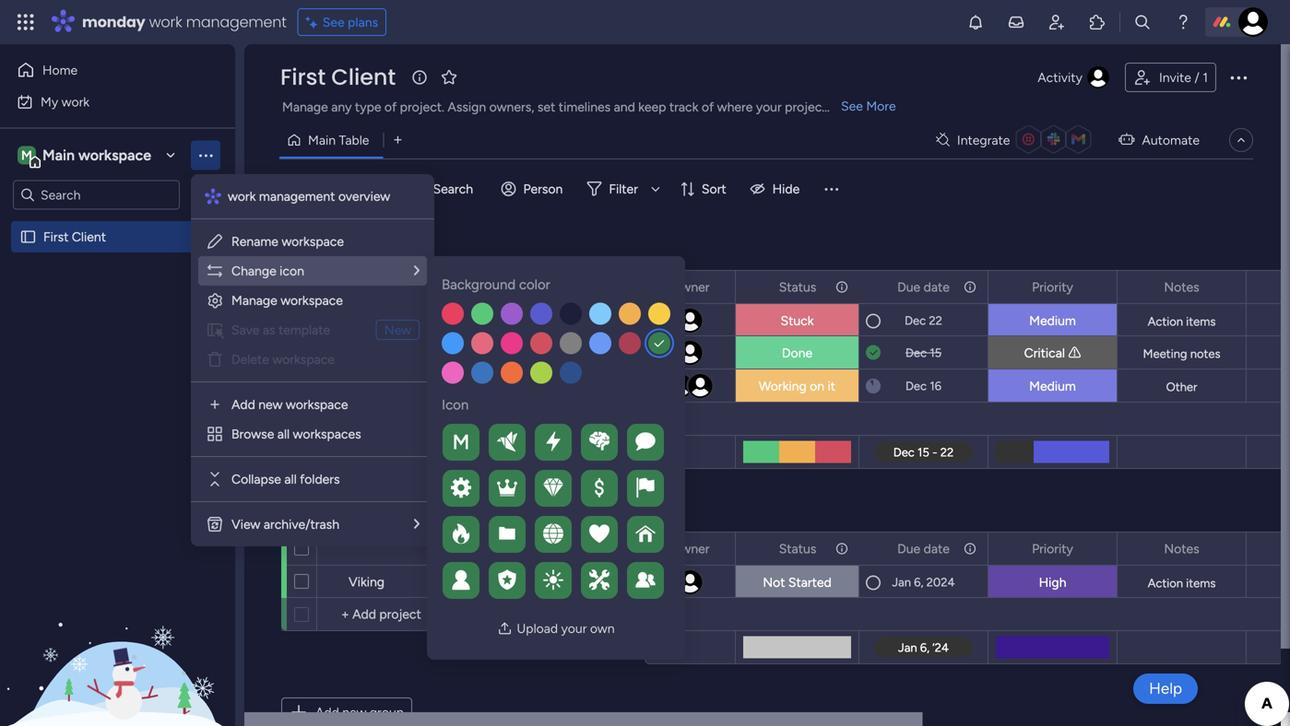 Task type: locate. For each thing, give the bounding box(es) containing it.
priority
[[1032, 280, 1074, 295], [1032, 542, 1074, 557]]

quarter
[[356, 240, 419, 263], [359, 502, 422, 525]]

1 vertical spatial dec
[[906, 346, 927, 361]]

all down add new workspace
[[277, 427, 290, 442]]

workspace
[[78, 147, 151, 164], [282, 234, 344, 250], [281, 293, 343, 309], [272, 352, 335, 368], [286, 397, 348, 413]]

1 list arrow image from the top
[[414, 264, 420, 278]]

help
[[1150, 680, 1183, 699]]

2 1 button from the top
[[585, 337, 645, 370]]

sort button
[[672, 174, 738, 204]]

0 vertical spatial all
[[277, 427, 290, 442]]

1 date from the top
[[924, 280, 950, 295]]

1 horizontal spatial m
[[453, 430, 470, 455]]

priority up critical ⚠️️
[[1032, 280, 1074, 295]]

change icon
[[232, 263, 304, 279]]

2 horizontal spatial work
[[228, 189, 256, 204]]

1 vertical spatial due
[[898, 542, 921, 557]]

1 vertical spatial first client
[[43, 229, 106, 245]]

0 horizontal spatial m
[[21, 148, 32, 163]]

22
[[929, 314, 943, 328]]

save as template
[[232, 322, 330, 338]]

status field up stuck
[[775, 277, 821, 298]]

main
[[308, 132, 336, 148], [42, 147, 75, 164]]

first client inside list box
[[43, 229, 106, 245]]

status
[[779, 280, 817, 295], [779, 542, 817, 557]]

main table
[[308, 132, 369, 148]]

workspace for delete workspace
[[272, 352, 335, 368]]

template
[[279, 322, 330, 338]]

see inside button
[[323, 14, 345, 30]]

0 vertical spatial first
[[280, 62, 326, 93]]

0 vertical spatial action items
[[1148, 315, 1216, 329]]

2 medium from the top
[[1030, 379, 1076, 394]]

priority up "high" at the bottom of page
[[1032, 542, 1074, 557]]

status field up not started
[[775, 539, 821, 560]]

1 vertical spatial project
[[460, 279, 502, 295]]

workspace for rename workspace
[[282, 234, 344, 250]]

dapulse integrations image
[[936, 133, 950, 147]]

browse all workspaces
[[232, 427, 361, 442]]

first client
[[280, 62, 396, 93], [43, 229, 106, 245]]

0 horizontal spatial first
[[43, 229, 69, 245]]

priority field up critical ⚠️️
[[1028, 277, 1078, 298]]

0 vertical spatial m
[[21, 148, 32, 163]]

1 vertical spatial owner field
[[666, 539, 714, 560]]

parker
[[349, 379, 385, 395]]

help button
[[1134, 674, 1198, 705]]

timelines
[[559, 99, 611, 115]]

dec for dec 22
[[905, 314, 926, 328]]

2024
[[927, 576, 955, 590]]

medium up critical ⚠️️
[[1030, 313, 1076, 329]]

0 horizontal spatial work
[[61, 94, 90, 110]]

work inside my work 'button'
[[61, 94, 90, 110]]

new up rename workspace
[[287, 181, 314, 197]]

1 vertical spatial medium
[[1030, 379, 1076, 394]]

client
[[331, 62, 396, 93], [72, 229, 106, 245]]

started
[[789, 575, 832, 591]]

list arrow image down this quarter field
[[414, 264, 420, 278]]

change
[[232, 263, 277, 279]]

1 1 button from the top
[[585, 304, 645, 337]]

2 action from the top
[[1148, 577, 1184, 591]]

1 horizontal spatial see
[[841, 98, 863, 114]]

1 horizontal spatial manage
[[282, 99, 328, 115]]

list arrow image
[[414, 264, 420, 278], [414, 518, 420, 531]]

Search in workspace field
[[39, 185, 154, 206]]

1 inside 'button'
[[1203, 70, 1208, 85]]

working
[[759, 379, 807, 394]]

due date field up jan 6, 2024
[[893, 539, 955, 560]]

angle down image
[[375, 182, 384, 196]]

menu containing work management overview
[[191, 174, 435, 547]]

2 list arrow image from the top
[[414, 518, 420, 531]]

0 horizontal spatial manage
[[232, 293, 277, 309]]

as
[[263, 322, 275, 338]]

0 vertical spatial quarter
[[356, 240, 419, 263]]

view archive/trash image
[[206, 516, 224, 534]]

manage left any
[[282, 99, 328, 115]]

where
[[717, 99, 753, 115]]

due
[[898, 280, 921, 295], [898, 542, 921, 557]]

own
[[590, 621, 615, 637]]

2 status from the top
[[779, 542, 817, 557]]

dec left 22
[[905, 314, 926, 328]]

client inside list box
[[72, 229, 106, 245]]

date up 2024 on the right of page
[[924, 542, 950, 557]]

priority for second priority field from the bottom
[[1032, 280, 1074, 295]]

items
[[1187, 315, 1216, 329], [1187, 577, 1216, 591]]

filter button
[[580, 174, 667, 204]]

2 priority from the top
[[1032, 542, 1074, 557]]

quarter right next
[[359, 502, 422, 525]]

1 priority from the top
[[1032, 280, 1074, 295]]

1 vertical spatial notes
[[1164, 542, 1200, 557]]

1
[[1203, 70, 1208, 85], [620, 319, 624, 330], [620, 352, 624, 363]]

0 horizontal spatial your
[[561, 621, 587, 637]]

0 vertical spatial manage
[[282, 99, 328, 115]]

0 vertical spatial due date
[[898, 280, 950, 295]]

0 vertical spatial notes field
[[1160, 277, 1205, 298]]

1 vertical spatial priority
[[1032, 542, 1074, 557]]

0 vertical spatial priority field
[[1028, 277, 1078, 298]]

2 priority field from the top
[[1028, 539, 1078, 560]]

1 vertical spatial due date field
[[893, 539, 955, 560]]

autopilot image
[[1119, 128, 1135, 151]]

notifications image
[[967, 13, 985, 31]]

1 owner from the top
[[671, 280, 710, 295]]

save
[[232, 322, 260, 338]]

my work button
[[11, 87, 198, 117]]

manage down change
[[232, 293, 277, 309]]

1 notes from the top
[[1164, 280, 1200, 295]]

project left color
[[460, 279, 502, 295]]

1 dec from the top
[[905, 314, 926, 328]]

work
[[149, 12, 182, 32], [61, 94, 90, 110], [228, 189, 256, 204]]

due up jan
[[898, 542, 921, 557]]

1 due from the top
[[898, 280, 921, 295]]

main table button
[[280, 125, 383, 155]]

column information image for 1st status field from the bottom of the page
[[835, 542, 850, 557]]

1 vertical spatial items
[[1187, 577, 1216, 591]]

option
[[0, 220, 235, 224]]

workspace up "template"
[[281, 293, 343, 309]]

m down icon on the bottom left of the page
[[453, 430, 470, 455]]

jan 6, 2024
[[892, 576, 955, 590]]

1 vertical spatial list arrow image
[[414, 518, 420, 531]]

background
[[442, 277, 516, 293]]

Status field
[[775, 277, 821, 298], [775, 539, 821, 560]]

Search field
[[429, 176, 484, 202]]

2 vertical spatial project
[[460, 541, 502, 557]]

workspace down "template"
[[272, 352, 335, 368]]

0 vertical spatial items
[[1187, 315, 1216, 329]]

1 vertical spatial status field
[[775, 539, 821, 560]]

0 horizontal spatial see
[[323, 14, 345, 30]]

quarter right this
[[356, 240, 419, 263]]

collapse all folders image
[[206, 470, 224, 489]]

see more
[[841, 98, 896, 114]]

2 action items from the top
[[1148, 577, 1216, 591]]

first client list box
[[0, 218, 235, 502]]

1 status field from the top
[[775, 277, 821, 298]]

0 vertical spatial first client
[[280, 62, 396, 93]]

of right track on the right of the page
[[702, 99, 714, 115]]

1 vertical spatial quarter
[[359, 502, 422, 525]]

1 horizontal spatial main
[[308, 132, 336, 148]]

due date up jan 6, 2024
[[898, 542, 950, 557]]

add new workspace image
[[206, 396, 224, 414]]

0 horizontal spatial first client
[[43, 229, 106, 245]]

all for collapse
[[284, 472, 297, 488]]

2 vertical spatial 1
[[620, 352, 624, 363]]

Priority field
[[1028, 277, 1078, 298], [1028, 539, 1078, 560]]

your right where
[[756, 99, 782, 115]]

0 vertical spatial client
[[331, 62, 396, 93]]

2 due date from the top
[[898, 542, 950, 557]]

1 horizontal spatial your
[[756, 99, 782, 115]]

your left own
[[561, 621, 587, 637]]

new project
[[287, 181, 359, 197]]

workspace options image
[[196, 146, 215, 164]]

0 vertical spatial new
[[287, 181, 314, 197]]

change icon image
[[206, 262, 224, 280]]

status up stuck
[[779, 280, 817, 295]]

m left main workspace
[[21, 148, 32, 163]]

critical
[[1025, 345, 1065, 361]]

notes
[[1164, 280, 1200, 295], [1164, 542, 1200, 557]]

lottie animation element
[[0, 541, 235, 727]]

it
[[828, 379, 836, 394]]

2 items from the top
[[1187, 577, 1216, 591]]

1 of from the left
[[385, 99, 397, 115]]

help image
[[1174, 13, 1193, 31]]

0 vertical spatial status
[[779, 280, 817, 295]]

1 items from the top
[[1187, 315, 1216, 329]]

1 medium from the top
[[1030, 313, 1076, 329]]

browse
[[232, 427, 274, 442]]

new for new project
[[287, 181, 314, 197]]

1 status from the top
[[779, 280, 817, 295]]

delete
[[232, 352, 269, 368]]

assign
[[448, 99, 486, 115]]

integrate
[[957, 132, 1011, 148]]

1 vertical spatial action items
[[1148, 577, 1216, 591]]

dec left 16
[[906, 379, 927, 394]]

0 vertical spatial list arrow image
[[414, 264, 420, 278]]

project.
[[400, 99, 445, 115]]

meeting
[[1143, 347, 1188, 362]]

1 vertical spatial your
[[561, 621, 587, 637]]

0 vertical spatial priority
[[1032, 280, 1074, 295]]

list arrow image for change icon
[[414, 264, 420, 278]]

1 vertical spatial notes field
[[1160, 539, 1205, 560]]

work right monday
[[149, 12, 182, 32]]

column information image for first status field from the top of the page
[[835, 280, 850, 295]]

1 vertical spatial due date
[[898, 542, 950, 557]]

client down search in workspace field
[[72, 229, 106, 245]]

0 vertical spatial date
[[924, 280, 950, 295]]

workspace up search in workspace field
[[78, 147, 151, 164]]

action
[[1148, 315, 1184, 329], [1148, 577, 1184, 591]]

first client right public board icon
[[43, 229, 106, 245]]

invite / 1
[[1160, 70, 1208, 85]]

This quarter field
[[313, 240, 423, 264]]

0 vertical spatial 1
[[1203, 70, 1208, 85]]

1 vertical spatial 1
[[620, 319, 624, 330]]

menu
[[191, 174, 435, 547]]

see left more
[[841, 98, 863, 114]]

project for next quarter
[[460, 541, 502, 557]]

options image
[[709, 272, 722, 303], [834, 272, 847, 303], [962, 272, 975, 303], [709, 534, 722, 565], [834, 534, 847, 565], [962, 534, 975, 565]]

1 vertical spatial work
[[61, 94, 90, 110]]

1 horizontal spatial first client
[[280, 62, 396, 93]]

see
[[323, 14, 345, 30], [841, 98, 863, 114]]

Due date field
[[893, 277, 955, 298], [893, 539, 955, 560]]

main for main workspace
[[42, 147, 75, 164]]

due date field up the dec 22
[[893, 277, 955, 298]]

1 vertical spatial first
[[43, 229, 69, 245]]

2 owner from the top
[[671, 542, 710, 557]]

manage workspace
[[232, 293, 343, 309]]

medium for voyager
[[1030, 313, 1076, 329]]

main left table
[[308, 132, 336, 148]]

Next quarter field
[[313, 502, 427, 526]]

1 vertical spatial new
[[384, 322, 411, 338]]

project for this quarter
[[460, 279, 502, 295]]

0 horizontal spatial client
[[72, 229, 106, 245]]

first down see plans button
[[280, 62, 326, 93]]

workspace selection element
[[18, 144, 154, 168]]

of right the 'type'
[[385, 99, 397, 115]]

1 vertical spatial client
[[72, 229, 106, 245]]

1 vertical spatial status
[[779, 542, 817, 557]]

workspace up icon
[[282, 234, 344, 250]]

m inside workspace image
[[21, 148, 32, 163]]

1 vertical spatial all
[[284, 472, 297, 488]]

priority field up "high" at the bottom of page
[[1028, 539, 1078, 560]]

⚠️️
[[1069, 345, 1082, 361]]

next
[[317, 502, 354, 525]]

new inside button
[[287, 181, 314, 197]]

1 vertical spatial manage
[[232, 293, 277, 309]]

dec left 15
[[906, 346, 927, 361]]

Owner field
[[666, 277, 714, 298], [666, 539, 714, 560]]

2 date from the top
[[924, 542, 950, 557]]

0 vertical spatial project
[[317, 181, 359, 197]]

1 vertical spatial owner
[[671, 542, 710, 557]]

invite members image
[[1048, 13, 1066, 31]]

options image
[[1228, 66, 1250, 89]]

status up not started
[[779, 542, 817, 557]]

workspace for manage workspace
[[281, 293, 343, 309]]

1 vertical spatial priority field
[[1028, 539, 1078, 560]]

0 horizontal spatial new
[[287, 181, 314, 197]]

3 dec from the top
[[906, 379, 927, 394]]

due up the dec 22
[[898, 280, 921, 295]]

0 horizontal spatial of
[[385, 99, 397, 115]]

0 vertical spatial dec
[[905, 314, 926, 328]]

0 vertical spatial due
[[898, 280, 921, 295]]

0 vertical spatial status field
[[775, 277, 821, 298]]

first right public board icon
[[43, 229, 69, 245]]

main workspace
[[42, 147, 151, 164]]

0 vertical spatial medium
[[1030, 313, 1076, 329]]

column information image
[[835, 280, 850, 295], [963, 280, 978, 295], [835, 542, 850, 557], [963, 542, 978, 557]]

0 vertical spatial notes
[[1164, 280, 1200, 295]]

list arrow image right next
[[414, 518, 420, 531]]

workspace inside menu item
[[272, 352, 335, 368]]

new for new
[[384, 322, 411, 338]]

0 vertical spatial work
[[149, 12, 182, 32]]

high
[[1039, 575, 1067, 591]]

all for browse
[[277, 427, 290, 442]]

main inside "button"
[[308, 132, 336, 148]]

2 vertical spatial dec
[[906, 379, 927, 394]]

management
[[186, 12, 287, 32], [259, 189, 335, 204]]

1 for done
[[620, 352, 624, 363]]

manage for manage any type of project. assign owners, set timelines and keep track of where your project stands.
[[282, 99, 328, 115]]

see left plans
[[323, 14, 345, 30]]

workspace image
[[18, 145, 36, 166]]

date up 22
[[924, 280, 950, 295]]

work up rename
[[228, 189, 256, 204]]

project inside "new project" button
[[317, 181, 359, 197]]

2 dec from the top
[[906, 346, 927, 361]]

First Client field
[[276, 62, 401, 93]]

your
[[756, 99, 782, 115], [561, 621, 587, 637]]

1 horizontal spatial work
[[149, 12, 182, 32]]

project up photo icon
[[460, 541, 502, 557]]

medium
[[1030, 313, 1076, 329], [1030, 379, 1076, 394]]

1 vertical spatial see
[[841, 98, 863, 114]]

main for main table
[[308, 132, 336, 148]]

owner
[[671, 280, 710, 295], [671, 542, 710, 557]]

new
[[287, 181, 314, 197], [384, 322, 411, 338]]

medium down critical ⚠️️
[[1030, 379, 1076, 394]]

archive/trash
[[264, 517, 340, 533]]

stands.
[[830, 99, 871, 115]]

0 horizontal spatial main
[[42, 147, 75, 164]]

2 notes from the top
[[1164, 542, 1200, 557]]

manage any type of project. assign owners, set timelines and keep track of where your project stands.
[[282, 99, 871, 115]]

1 vertical spatial action
[[1148, 577, 1184, 591]]

service icon image
[[206, 321, 224, 339]]

1 notes field from the top
[[1160, 277, 1205, 298]]

main right workspace image
[[42, 147, 75, 164]]

1 vertical spatial date
[[924, 542, 950, 557]]

public board image
[[19, 228, 37, 246]]

0 vertical spatial owner field
[[666, 277, 714, 298]]

date
[[924, 280, 950, 295], [924, 542, 950, 557]]

0 vertical spatial action
[[1148, 315, 1184, 329]]

due date up the dec 22
[[898, 280, 950, 295]]

menu item
[[206, 319, 420, 341]]

all left "folders"
[[284, 472, 297, 488]]

1 horizontal spatial first
[[280, 62, 326, 93]]

2 of from the left
[[702, 99, 714, 115]]

automate
[[1142, 132, 1200, 148]]

work right my
[[61, 94, 90, 110]]

1 vertical spatial m
[[453, 430, 470, 455]]

1 button
[[585, 304, 645, 337], [585, 337, 645, 370]]

main inside workspace selection element
[[42, 147, 75, 164]]

new up kepler
[[384, 322, 411, 338]]

1 horizontal spatial new
[[384, 322, 411, 338]]

client up the 'type'
[[331, 62, 396, 93]]

dec for dec 15
[[906, 346, 927, 361]]

Notes field
[[1160, 277, 1205, 298], [1160, 539, 1205, 560]]

0 vertical spatial owner
[[671, 280, 710, 295]]

1 horizontal spatial of
[[702, 99, 714, 115]]

first client up any
[[280, 62, 396, 93]]

project left angle down 'icon'
[[317, 181, 359, 197]]

0 vertical spatial due date field
[[893, 277, 955, 298]]

0 vertical spatial see
[[323, 14, 345, 30]]



Task type: vqa. For each thing, say whether or not it's contained in the screenshot.
list arrow icon
yes



Task type: describe. For each thing, give the bounding box(es) containing it.
monday
[[82, 12, 145, 32]]

icon
[[442, 397, 469, 414]]

track
[[670, 99, 699, 115]]

2 status field from the top
[[775, 539, 821, 560]]

delete workspace
[[232, 352, 335, 368]]

project
[[785, 99, 827, 115]]

work management overview
[[228, 189, 390, 204]]

stuck
[[781, 313, 814, 329]]

meeting notes
[[1143, 347, 1221, 362]]

view
[[232, 517, 260, 533]]

see more link
[[839, 97, 898, 115]]

0 vertical spatial management
[[186, 12, 287, 32]]

keep
[[639, 99, 666, 115]]

collapse board header image
[[1234, 133, 1249, 148]]

viking
[[349, 575, 385, 590]]

next quarter
[[317, 502, 422, 525]]

folders
[[300, 472, 340, 488]]

more
[[867, 98, 896, 114]]

select product image
[[17, 13, 35, 31]]

person button
[[494, 174, 574, 204]]

sort
[[702, 181, 727, 197]]

add
[[232, 397, 255, 413]]

my work
[[41, 94, 90, 110]]

done
[[782, 345, 813, 361]]

/
[[1195, 70, 1200, 85]]

jan
[[892, 576, 911, 590]]

photo icon image
[[498, 622, 512, 637]]

any
[[331, 99, 352, 115]]

icon
[[280, 263, 304, 279]]

upload your own button
[[490, 614, 622, 644]]

filter
[[609, 181, 638, 197]]

new project button
[[280, 174, 366, 204]]

this
[[317, 240, 351, 263]]

table
[[339, 132, 369, 148]]

background color
[[442, 277, 550, 293]]

this quarter
[[317, 240, 419, 263]]

home
[[42, 62, 78, 78]]

not
[[763, 575, 786, 591]]

noah lott image
[[1239, 7, 1268, 37]]

quarter for next quarter
[[359, 502, 422, 525]]

owners,
[[490, 99, 535, 115]]

column information image for 2nd the due date field from the bottom of the page
[[963, 280, 978, 295]]

1 button for voyager
[[585, 304, 645, 337]]

priority for first priority field from the bottom of the page
[[1032, 542, 1074, 557]]

2 notes field from the top
[[1160, 539, 1205, 560]]

new
[[259, 397, 283, 413]]

on
[[810, 379, 825, 394]]

0 vertical spatial your
[[756, 99, 782, 115]]

1 due date field from the top
[[893, 277, 955, 298]]

1 action items from the top
[[1148, 315, 1216, 329]]

delete workspace image
[[206, 351, 224, 369]]

collapse
[[232, 472, 281, 488]]

see for see more
[[841, 98, 863, 114]]

1 owner field from the top
[[666, 277, 714, 298]]

2 due date field from the top
[[893, 539, 955, 560]]

color
[[519, 277, 550, 293]]

15
[[930, 346, 942, 361]]

list arrow image for view archive/trash
[[414, 518, 420, 531]]

menu item containing save as template
[[206, 319, 420, 341]]

1 due date from the top
[[898, 280, 950, 295]]

workspace up 'workspaces'
[[286, 397, 348, 413]]

manage for manage workspace
[[232, 293, 277, 309]]

dec 22
[[905, 314, 943, 328]]

dec 16
[[906, 379, 942, 394]]

person
[[524, 181, 563, 197]]

search everything image
[[1134, 13, 1152, 31]]

see plans
[[323, 14, 378, 30]]

1 vertical spatial management
[[259, 189, 335, 204]]

rename workspace image
[[206, 232, 224, 251]]

delete workspace menu item
[[206, 349, 420, 371]]

monday work management
[[82, 12, 287, 32]]

hide
[[773, 181, 800, 197]]

menu image
[[822, 180, 841, 198]]

see for see plans
[[323, 14, 345, 30]]

critical ⚠️️
[[1025, 345, 1082, 361]]

upload
[[517, 621, 558, 637]]

16
[[930, 379, 942, 394]]

work for monday
[[149, 12, 182, 32]]

2 due from the top
[[898, 542, 921, 557]]

workspace for main workspace
[[78, 147, 151, 164]]

quarter for this quarter
[[356, 240, 419, 263]]

voyager
[[349, 313, 397, 328]]

not started
[[763, 575, 832, 591]]

overview
[[338, 189, 390, 204]]

dec for dec 16
[[906, 379, 927, 394]]

apps image
[[1089, 13, 1107, 31]]

hide button
[[743, 174, 811, 204]]

first inside list box
[[43, 229, 69, 245]]

your inside button
[[561, 621, 587, 637]]

and
[[614, 99, 635, 115]]

manage workspace image
[[206, 292, 224, 310]]

add view image
[[394, 134, 402, 147]]

see plans button
[[298, 8, 387, 36]]

invite / 1 button
[[1125, 63, 1217, 92]]

v2 done deadline image
[[866, 345, 881, 362]]

2 vertical spatial work
[[228, 189, 256, 204]]

lottie animation image
[[0, 541, 235, 727]]

other
[[1167, 380, 1198, 395]]

invite
[[1160, 70, 1192, 85]]

inbox image
[[1007, 13, 1026, 31]]

show board description image
[[409, 68, 431, 87]]

plans
[[348, 14, 378, 30]]

working on it
[[759, 379, 836, 394]]

2 owner field from the top
[[666, 539, 714, 560]]

rename workspace
[[232, 234, 344, 250]]

1 horizontal spatial client
[[331, 62, 396, 93]]

add new workspace
[[232, 397, 348, 413]]

set
[[538, 99, 556, 115]]

6,
[[914, 576, 924, 590]]

workspaces
[[293, 427, 361, 442]]

collapse all folders
[[232, 472, 340, 488]]

add to favorites image
[[440, 68, 459, 86]]

browse all workspaces image
[[206, 425, 224, 444]]

1 button for kepler
[[585, 337, 645, 370]]

work for my
[[61, 94, 90, 110]]

my
[[41, 94, 58, 110]]

1 for medium
[[620, 319, 624, 330]]

1 priority field from the top
[[1028, 277, 1078, 298]]

type
[[355, 99, 381, 115]]

arrow down image
[[645, 178, 667, 200]]

medium for parker
[[1030, 379, 1076, 394]]

dec 15
[[906, 346, 942, 361]]

1 action from the top
[[1148, 315, 1184, 329]]

column information image for 1st the due date field from the bottom
[[963, 542, 978, 557]]

upload your own
[[517, 621, 615, 637]]



